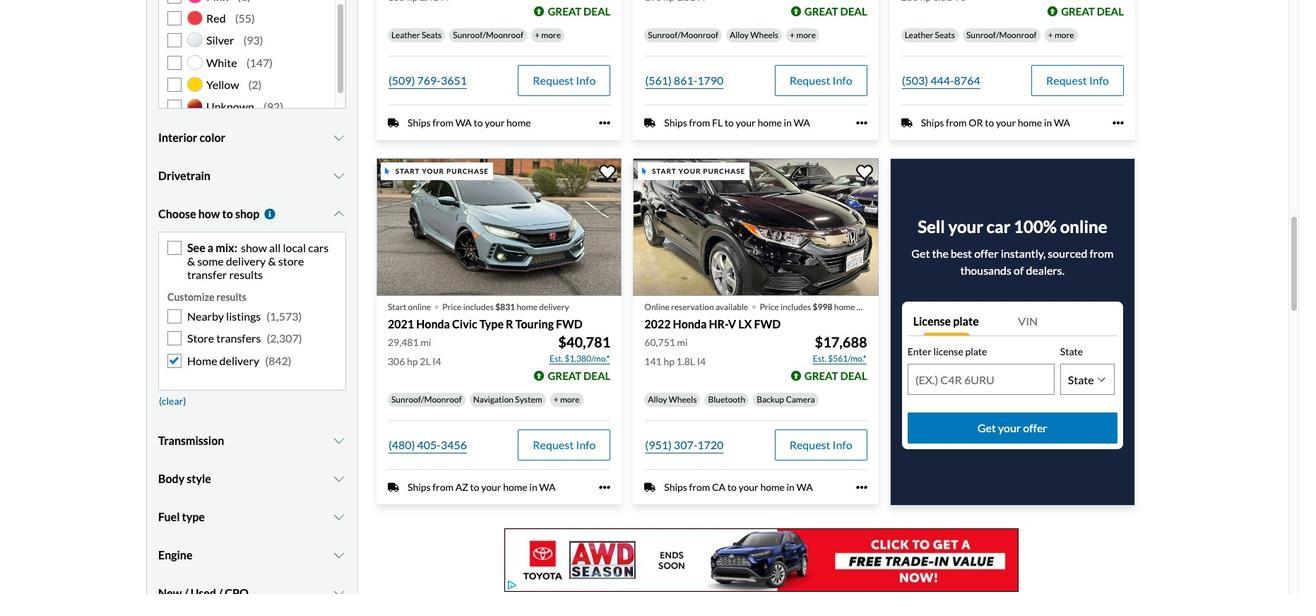 Task type: locate. For each thing, give the bounding box(es) containing it.
request info for 1790
[[790, 74, 853, 87]]

from for ships from ca to your home in wa
[[690, 482, 711, 494]]

· right 'available'
[[752, 293, 757, 318]]

request for 1790
[[790, 74, 831, 87]]

2 price from the left
[[760, 302, 779, 312]]

1 chevron down image from the top
[[332, 208, 346, 220]]

mi up the 2l
[[421, 337, 431, 349]]

get the best offer instantly, sourced from thousands of dealers.
[[912, 247, 1114, 277]]

1 horizontal spatial includes
[[781, 302, 812, 312]]

1 chevron down image from the top
[[332, 132, 346, 143]]

1 fwd from the left
[[556, 317, 583, 331]]

+ for 8764
[[1049, 30, 1054, 40]]

est. left $1,380/mo.*
[[550, 354, 563, 364]]

$17,688 est. $561/mo.*
[[813, 334, 868, 364]]

1 horizontal spatial ·
[[752, 293, 757, 318]]

2 chevron down image from the top
[[332, 170, 346, 181]]

1 horizontal spatial honda
[[673, 317, 707, 331]]

ships down (503) 444-8764 "button"
[[921, 117, 944, 129]]

mi up 1.8l
[[678, 337, 688, 349]]

0 horizontal spatial &
[[187, 254, 195, 268]]

2 vertical spatial chevron down image
[[332, 512, 346, 523]]

3 chevron down image from the top
[[332, 473, 346, 485]]

0 horizontal spatial alloy
[[648, 395, 667, 405]]

· inside the online reservation available · price includes $998 home delivery 2022 honda hr-v lx fwd
[[752, 293, 757, 318]]

your inside button
[[999, 421, 1021, 435]]

est. for price
[[550, 354, 563, 364]]

chevron down image inside choose how to shop 'dropdown button'
[[332, 208, 346, 220]]

1 leather seats from the left
[[392, 30, 442, 40]]

mi inside 29,481 mi 306 hp 2l i4
[[421, 337, 431, 349]]

1 price from the left
[[443, 302, 462, 312]]

& down all
[[268, 254, 276, 268]]

request for 3456
[[533, 438, 574, 452]]

0 horizontal spatial truck image
[[388, 482, 399, 493]]

fwd inside the online reservation available · price includes $998 home delivery 2022 honda hr-v lx fwd
[[754, 317, 781, 331]]

1 horizontal spatial get
[[978, 421, 997, 435]]

online up sourced
[[1061, 217, 1108, 237]]

wa for ships from ca to your home in wa
[[797, 482, 813, 494]]

1 horizontal spatial leather seats
[[905, 30, 956, 40]]

request info button for (951) 307-1720
[[775, 430, 868, 461]]

ships left az
[[408, 482, 431, 494]]

from for ships from or to your home in wa
[[946, 117, 967, 129]]

chevron down image for fuel type
[[332, 512, 346, 523]]

state
[[1061, 346, 1084, 358]]

customize
[[168, 291, 215, 303]]

price up civic
[[443, 302, 462, 312]]

start your purchase down "ships from wa to your home" at the top left of page
[[396, 167, 489, 175]]

silver
[[206, 33, 234, 47]]

1 horizontal spatial est.
[[813, 354, 827, 364]]

or
[[969, 117, 984, 129]]

0 horizontal spatial leather seats
[[392, 30, 442, 40]]

0 horizontal spatial fwd
[[556, 317, 583, 331]]

in for ships from az to your home in wa
[[530, 482, 538, 494]]

hp inside the 60,751 mi 141 hp 1.8l i4
[[664, 356, 675, 368]]

chevron down image inside drivetrain dropdown button
[[332, 170, 346, 181]]

ships from ca to your home in wa
[[665, 482, 813, 494]]

29,481
[[388, 337, 419, 349]]

100%
[[1014, 217, 1057, 237]]

2 fwd from the left
[[754, 317, 781, 331]]

i4 inside 29,481 mi 306 hp 2l i4
[[433, 356, 442, 368]]

navigation
[[473, 395, 514, 405]]

ellipsis h image for (509) 769-3651
[[600, 117, 611, 129]]

available
[[716, 302, 749, 312]]

from right sourced
[[1090, 247, 1114, 260]]

crystal black pearl 2022 honda hr-v lx fwd suv / crossover front-wheel drive automatic image
[[634, 158, 879, 296]]

show
[[241, 241, 267, 254]]

from left the ca
[[690, 482, 711, 494]]

2 mouse pointer image from the left
[[642, 168, 647, 175]]

delivery inside the start online · price includes $831 home delivery 2021 honda civic type r touring fwd
[[539, 302, 569, 312]]

leather
[[392, 30, 420, 40], [905, 30, 934, 40]]

truck image down (951)
[[645, 482, 656, 493]]

2 seats from the left
[[935, 30, 956, 40]]

wa
[[456, 117, 472, 129], [794, 117, 810, 129], [1055, 117, 1071, 129], [540, 482, 556, 494], [797, 482, 813, 494]]

(2,307)
[[267, 332, 302, 345]]

est. $1,380/mo.* button
[[549, 352, 611, 366]]

start your purchase down the fl
[[652, 167, 746, 175]]

1 · from the left
[[434, 293, 440, 318]]

truck image down (480)
[[388, 482, 399, 493]]

results down show
[[229, 268, 263, 281]]

(951)
[[646, 438, 672, 452]]

&
[[187, 254, 195, 268], [268, 254, 276, 268]]

delivery down show
[[226, 254, 266, 268]]

includes inside the start online · price includes $831 home delivery 2021 honda civic type r touring fwd
[[463, 302, 494, 312]]

nearby
[[187, 310, 224, 323]]

+ more for (509) 769-3651
[[535, 30, 561, 40]]

3 chevron down image from the top
[[332, 512, 346, 523]]

1 horizontal spatial online
[[1061, 217, 1108, 237]]

hp left the 2l
[[407, 356, 418, 368]]

results inside show all local cars & some delivery & store transfer results
[[229, 268, 263, 281]]

(147)
[[246, 56, 273, 69]]

white
[[206, 56, 237, 69]]

1 horizontal spatial &
[[268, 254, 276, 268]]

leather for (509)
[[392, 30, 420, 40]]

+
[[535, 30, 540, 40], [790, 30, 795, 40], [1049, 30, 1054, 40], [554, 395, 559, 405]]

get
[[912, 247, 930, 260], [978, 421, 997, 435]]

delivery inside show all local cars & some delivery & store transfer results
[[226, 254, 266, 268]]

includes
[[463, 302, 494, 312], [781, 302, 812, 312]]

0 vertical spatial truck image
[[388, 117, 399, 128]]

fwd inside the start online · price includes $831 home delivery 2021 honda civic type r touring fwd
[[556, 317, 583, 331]]

chevron down image for interior color
[[332, 132, 346, 143]]

1 horizontal spatial hp
[[664, 356, 675, 368]]

1 mi from the left
[[421, 337, 431, 349]]

4 chevron down image from the top
[[332, 550, 346, 561]]

fwd up $40,781
[[556, 317, 583, 331]]

1 vertical spatial chevron down image
[[332, 435, 346, 447]]

request
[[533, 74, 574, 87], [790, 74, 831, 87], [1047, 74, 1088, 87], [533, 438, 574, 452], [790, 438, 831, 452]]

444-
[[931, 74, 955, 87]]

2 purchase from the left
[[703, 167, 746, 175]]

chevron down image inside fuel type 'dropdown button'
[[332, 512, 346, 523]]

est.
[[550, 354, 563, 364], [813, 354, 827, 364]]

request info for 3456
[[533, 438, 596, 452]]

1 vertical spatial truck image
[[645, 482, 656, 493]]

0 horizontal spatial truck image
[[388, 117, 399, 128]]

1 vertical spatial online
[[408, 302, 431, 312]]

leather up '(509)'
[[392, 30, 420, 40]]

fwd right lx
[[754, 317, 781, 331]]

advertisement region
[[505, 529, 1019, 592]]

1 vertical spatial ellipsis h image
[[600, 482, 611, 494]]

0 vertical spatial alloy
[[730, 30, 749, 40]]

mi inside the 60,751 mi 141 hp 1.8l i4
[[678, 337, 688, 349]]

fuel
[[158, 510, 180, 524]]

seats up 444-
[[935, 30, 956, 40]]

· inside the start online · price includes $831 home delivery 2021 honda civic type r touring fwd
[[434, 293, 440, 318]]

+ more
[[535, 30, 561, 40], [790, 30, 816, 40], [1049, 30, 1075, 40], [554, 395, 580, 405]]

ellipsis h image for ships from az to your home in wa
[[600, 482, 611, 494]]

0 horizontal spatial start your purchase
[[396, 167, 489, 175]]

1 horizontal spatial ellipsis h image
[[1113, 117, 1125, 129]]

0 horizontal spatial honda
[[416, 317, 450, 331]]

online up 2021
[[408, 302, 431, 312]]

0 vertical spatial results
[[229, 268, 263, 281]]

great
[[548, 5, 582, 18], [805, 5, 839, 18], [1062, 5, 1095, 18], [548, 370, 582, 383], [805, 370, 839, 383]]

0 horizontal spatial ·
[[434, 293, 440, 318]]

2 mi from the left
[[678, 337, 688, 349]]

from
[[433, 117, 454, 129], [690, 117, 711, 129], [946, 117, 967, 129], [1090, 247, 1114, 260], [433, 482, 454, 494], [690, 482, 711, 494]]

2 · from the left
[[752, 293, 757, 318]]

interior color
[[158, 131, 226, 144]]

transmission
[[158, 434, 224, 447]]

get inside get the best offer instantly, sourced from thousands of dealers.
[[912, 247, 930, 260]]

hp right the 141
[[664, 356, 675, 368]]

store
[[187, 332, 214, 345]]

est. inside $17,688 est. $561/mo.*
[[813, 354, 827, 364]]

see a mix:
[[187, 241, 237, 254]]

ellipsis h image
[[600, 117, 611, 129], [856, 117, 868, 129], [856, 482, 868, 494]]

great for (561) 861-1790
[[805, 5, 839, 18]]

online
[[1061, 217, 1108, 237], [408, 302, 431, 312]]

info for (561) 861-1790
[[833, 74, 853, 87]]

from for ships from az to your home in wa
[[433, 482, 454, 494]]

truck image down (503) at right top
[[902, 117, 913, 128]]

honda down reservation
[[673, 317, 707, 331]]

includes up type at the bottom of page
[[463, 302, 494, 312]]

transfers
[[216, 332, 261, 345]]

engine button
[[158, 538, 346, 573]]

· left civic
[[434, 293, 440, 318]]

from left az
[[433, 482, 454, 494]]

purchase down the fl
[[703, 167, 746, 175]]

wa for ships from fl to your home in wa
[[794, 117, 810, 129]]

1 honda from the left
[[416, 317, 450, 331]]

2 i4 from the left
[[697, 356, 706, 368]]

i4 right the 2l
[[433, 356, 442, 368]]

1 purchase from the left
[[447, 167, 489, 175]]

delivery up $17,688
[[857, 302, 887, 312]]

1 i4 from the left
[[433, 356, 442, 368]]

truck image
[[388, 117, 399, 128], [645, 482, 656, 493]]

1 horizontal spatial offer
[[1024, 421, 1048, 435]]

1 vertical spatial alloy wheels
[[648, 395, 697, 405]]

chevron down image
[[332, 132, 346, 143], [332, 170, 346, 181], [332, 473, 346, 485], [332, 550, 346, 561], [332, 588, 346, 594]]

best
[[951, 247, 973, 260]]

chevron down image inside transmission dropdown button
[[332, 435, 346, 447]]

camera
[[786, 395, 815, 405]]

info for (503) 444-8764
[[1090, 74, 1110, 87]]

1 horizontal spatial purchase
[[703, 167, 746, 175]]

0 horizontal spatial hp
[[407, 356, 418, 368]]

i4 inside the 60,751 mi 141 hp 1.8l i4
[[697, 356, 706, 368]]

deal for (509) 769-3651
[[584, 5, 611, 18]]

2 start your purchase from the left
[[652, 167, 746, 175]]

0 vertical spatial chevron down image
[[332, 208, 346, 220]]

from for ships from fl to your home in wa
[[690, 117, 711, 129]]

request info for 1720
[[790, 438, 853, 452]]

offer inside get your offer button
[[1024, 421, 1048, 435]]

1 horizontal spatial alloy
[[730, 30, 749, 40]]

touring
[[516, 317, 554, 331]]

0 vertical spatial plate
[[954, 315, 979, 328]]

0 vertical spatial offer
[[975, 247, 999, 260]]

i4
[[433, 356, 442, 368], [697, 356, 706, 368]]

0 vertical spatial alloy wheels
[[730, 30, 779, 40]]

0 horizontal spatial get
[[912, 247, 930, 260]]

ships left the fl
[[665, 117, 688, 129]]

1 start your purchase from the left
[[396, 167, 489, 175]]

1 includes from the left
[[463, 302, 494, 312]]

request for 3651
[[533, 74, 574, 87]]

1 horizontal spatial mouse pointer image
[[642, 168, 647, 175]]

delivery down the transfers
[[220, 354, 259, 367]]

ships from or to your home in wa
[[921, 117, 1071, 129]]

1 seats from the left
[[422, 30, 442, 40]]

1 vertical spatial get
[[978, 421, 997, 435]]

2 includes from the left
[[781, 302, 812, 312]]

home delivery (842)
[[187, 354, 292, 367]]

0 vertical spatial online
[[1061, 217, 1108, 237]]

mix:
[[216, 241, 237, 254]]

0 horizontal spatial purchase
[[447, 167, 489, 175]]

truck image down (561)
[[645, 117, 656, 128]]

truck image for ships from wa to your home
[[388, 117, 399, 128]]

1 leather from the left
[[392, 30, 420, 40]]

az
[[456, 482, 469, 494]]

great deal
[[548, 5, 611, 18], [805, 5, 868, 18], [1062, 5, 1125, 18], [548, 370, 611, 383], [805, 370, 868, 383]]

+ for 3651
[[535, 30, 540, 40]]

1 horizontal spatial fwd
[[754, 317, 781, 331]]

includes inside the online reservation available · price includes $998 home delivery 2022 honda hr-v lx fwd
[[781, 302, 812, 312]]

info circle image
[[263, 208, 277, 220]]

honda left civic
[[416, 317, 450, 331]]

+ for 1790
[[790, 30, 795, 40]]

from left or
[[946, 117, 967, 129]]

0 horizontal spatial includes
[[463, 302, 494, 312]]

1 mouse pointer image from the left
[[386, 168, 390, 175]]

listings
[[226, 310, 261, 323]]

get your offer button
[[908, 413, 1118, 444]]

2 est. from the left
[[813, 354, 827, 364]]

more
[[542, 30, 561, 40], [797, 30, 816, 40], [1055, 30, 1075, 40], [560, 395, 580, 405]]

leather seats up (503) 444-8764
[[905, 30, 956, 40]]

29,481 mi 306 hp 2l i4
[[388, 337, 442, 368]]

plate inside "tab"
[[954, 315, 979, 328]]

1 horizontal spatial start your purchase
[[652, 167, 746, 175]]

start for available
[[652, 167, 677, 175]]

1 horizontal spatial alloy wheels
[[730, 30, 779, 40]]

(503) 444-8764 button
[[902, 65, 982, 96]]

start inside the start online · price includes $831 home delivery 2021 honda civic type r touring fwd
[[388, 302, 407, 312]]

red
[[206, 11, 226, 25]]

0 horizontal spatial price
[[443, 302, 462, 312]]

chevron down image for body style
[[332, 473, 346, 485]]

60,751 mi 141 hp 1.8l i4
[[645, 337, 706, 368]]

2 hp from the left
[[664, 356, 675, 368]]

1 vertical spatial alloy
[[648, 395, 667, 405]]

start for ·
[[396, 167, 420, 175]]

(509) 769-3651
[[389, 74, 467, 87]]

purchase down "ships from wa to your home" at the top left of page
[[447, 167, 489, 175]]

gray 2021 honda civic type r touring fwd hatchback front-wheel drive 6-speed manual image
[[377, 158, 622, 296]]

price inside the start online · price includes $831 home delivery 2021 honda civic type r touring fwd
[[443, 302, 462, 312]]

home inside the start online · price includes $831 home delivery 2021 honda civic type r touring fwd
[[517, 302, 538, 312]]

& down the 'see'
[[187, 254, 195, 268]]

home
[[507, 117, 531, 129], [758, 117, 782, 129], [1018, 117, 1043, 129], [517, 302, 538, 312], [835, 302, 855, 312], [503, 482, 528, 494], [761, 482, 785, 494]]

est. down $17,688
[[813, 354, 827, 364]]

1 horizontal spatial seats
[[935, 30, 956, 40]]

1 est. from the left
[[550, 354, 563, 364]]

2 leather seats from the left
[[905, 30, 956, 40]]

results up listings
[[216, 291, 247, 303]]

fl
[[712, 117, 723, 129]]

get left 'the'
[[912, 247, 930, 260]]

truck image for (561) 861-1790
[[645, 117, 656, 128]]

start your purchase
[[396, 167, 489, 175], [652, 167, 746, 175]]

request info button
[[518, 65, 611, 96], [775, 65, 868, 96], [1032, 65, 1125, 96], [518, 430, 611, 461], [775, 430, 868, 461]]

great for (503) 444-8764
[[1062, 5, 1095, 18]]

1 horizontal spatial price
[[760, 302, 779, 312]]

1 horizontal spatial truck image
[[645, 117, 656, 128]]

chevron down image inside "body style" dropdown button
[[332, 473, 346, 485]]

body style button
[[158, 461, 346, 497]]

honda inside the start online · price includes $831 home delivery 2021 honda civic type r touring fwd
[[416, 317, 450, 331]]

in for ships from or to your home in wa
[[1045, 117, 1053, 129]]

transfer
[[187, 268, 227, 281]]

2 & from the left
[[268, 254, 276, 268]]

0 vertical spatial ellipsis h image
[[1113, 117, 1125, 129]]

delivery up touring on the bottom left of page
[[539, 302, 569, 312]]

lx
[[739, 317, 752, 331]]

1 horizontal spatial truck image
[[645, 482, 656, 493]]

1 hp from the left
[[407, 356, 418, 368]]

$17,688
[[815, 334, 868, 351]]

307-
[[674, 438, 698, 452]]

from down 3651
[[433, 117, 454, 129]]

0 vertical spatial get
[[912, 247, 930, 260]]

choose
[[158, 207, 196, 220]]

deal
[[584, 5, 611, 18], [841, 5, 868, 18], [1097, 5, 1125, 18], [584, 370, 611, 383], [841, 370, 868, 383]]

0 horizontal spatial online
[[408, 302, 431, 312]]

in for ships from ca to your home in wa
[[787, 482, 795, 494]]

i4 right 1.8l
[[697, 356, 706, 368]]

est. $561/mo.* button
[[813, 352, 868, 366]]

from left the fl
[[690, 117, 711, 129]]

0 horizontal spatial seats
[[422, 30, 442, 40]]

2 horizontal spatial truck image
[[902, 117, 913, 128]]

fuel type button
[[158, 500, 346, 535]]

2 honda from the left
[[673, 317, 707, 331]]

0 horizontal spatial est.
[[550, 354, 563, 364]]

0 vertical spatial wheels
[[751, 30, 779, 40]]

truck image for ships from ca to your home in wa
[[645, 482, 656, 493]]

more for 3651
[[542, 30, 561, 40]]

2 leather from the left
[[905, 30, 934, 40]]

price right 'available'
[[760, 302, 779, 312]]

mouse pointer image
[[386, 168, 390, 175], [642, 168, 647, 175]]

chevron down image
[[332, 208, 346, 220], [332, 435, 346, 447], [332, 512, 346, 523]]

1 vertical spatial offer
[[1024, 421, 1048, 435]]

0 horizontal spatial leather
[[392, 30, 420, 40]]

ellipsis h image for (561) 861-1790
[[856, 117, 868, 129]]

truck image down '(509)'
[[388, 117, 399, 128]]

alloy wheels
[[730, 30, 779, 40], [648, 395, 697, 405]]

1 vertical spatial wheels
[[669, 395, 697, 405]]

1 horizontal spatial mi
[[678, 337, 688, 349]]

est. inside $40,781 est. $1,380/mo.*
[[550, 354, 563, 364]]

(480) 405-3456 button
[[388, 430, 468, 461]]

leather seats
[[392, 30, 442, 40], [905, 30, 956, 40]]

hp inside 29,481 mi 306 hp 2l i4
[[407, 356, 418, 368]]

0 horizontal spatial offer
[[975, 247, 999, 260]]

deal for (561) 861-1790
[[841, 5, 868, 18]]

ships down (509) 769-3651 button
[[408, 117, 431, 129]]

chevron down image inside engine dropdown button
[[332, 550, 346, 561]]

hp
[[407, 356, 418, 368], [664, 356, 675, 368]]

0 horizontal spatial mouse pointer image
[[386, 168, 390, 175]]

online
[[645, 302, 670, 312]]

1 horizontal spatial leather
[[905, 30, 934, 40]]

includes left $998
[[781, 302, 812, 312]]

seats up 769-
[[422, 30, 442, 40]]

0 horizontal spatial wheels
[[669, 395, 697, 405]]

1 horizontal spatial i4
[[697, 356, 706, 368]]

0 horizontal spatial i4
[[433, 356, 442, 368]]

to for ships from fl to your home in wa
[[725, 117, 734, 129]]

leather up (503) at right top
[[905, 30, 934, 40]]

honda inside the online reservation available · price includes $998 home delivery 2022 honda hr-v lx fwd
[[673, 317, 707, 331]]

0 horizontal spatial ellipsis h image
[[600, 482, 611, 494]]

2 chevron down image from the top
[[332, 435, 346, 447]]

truck image
[[645, 117, 656, 128], [902, 117, 913, 128], [388, 482, 399, 493]]

price
[[443, 302, 462, 312], [760, 302, 779, 312]]

chevron down image inside interior color dropdown button
[[332, 132, 346, 143]]

local
[[283, 241, 306, 254]]

sourced
[[1048, 247, 1088, 260]]

get inside button
[[978, 421, 997, 435]]

leather seats up the (509) 769-3651
[[392, 30, 442, 40]]

0 horizontal spatial mi
[[421, 337, 431, 349]]

(951) 307-1720 button
[[645, 430, 725, 461]]

get down enter license plate field
[[978, 421, 997, 435]]

mouse pointer image for ·
[[386, 168, 390, 175]]

enter
[[908, 346, 932, 358]]

to for ships from ca to your home in wa
[[728, 482, 737, 494]]

mi
[[421, 337, 431, 349], [678, 337, 688, 349]]

ellipsis h image
[[1113, 117, 1125, 129], [600, 482, 611, 494]]

tab list
[[908, 308, 1118, 336]]



Task type: vqa. For each thing, say whether or not it's contained in the screenshot.


Task type: describe. For each thing, give the bounding box(es) containing it.
get for get the best offer instantly, sourced from thousands of dealers.
[[912, 247, 930, 260]]

store transfers (2,307)
[[187, 332, 302, 345]]

instantly,
[[1001, 247, 1046, 260]]

style
[[187, 472, 211, 485]]

sunroof/moonroof up 3651
[[453, 30, 524, 40]]

info for (509) 769-3651
[[576, 74, 596, 87]]

dealers.
[[1027, 264, 1065, 277]]

mi for ·
[[421, 337, 431, 349]]

show all local cars & some delivery & store transfer results
[[187, 241, 329, 281]]

sunroof/moonroof down the 2l
[[392, 395, 462, 405]]

great for (509) 769-3651
[[548, 5, 582, 18]]

deal for (503) 444-8764
[[1097, 5, 1125, 18]]

license plate tab
[[908, 308, 1013, 336]]

body style
[[158, 472, 211, 485]]

start your purchase for ·
[[396, 167, 489, 175]]

(93)
[[243, 33, 263, 47]]

fuel type
[[158, 510, 205, 524]]

request info for 8764
[[1047, 74, 1110, 87]]

info for (951) 307-1720
[[833, 438, 853, 452]]

ellipsis h image for ships from or to your home in wa
[[1113, 117, 1125, 129]]

enter license plate
[[908, 346, 988, 358]]

home
[[187, 354, 217, 367]]

0 horizontal spatial alloy wheels
[[648, 395, 697, 405]]

license plate
[[914, 315, 979, 328]]

fwd for price
[[556, 317, 583, 331]]

home for ships from fl to your home in wa
[[758, 117, 782, 129]]

some
[[197, 254, 224, 268]]

ships from fl to your home in wa
[[665, 117, 810, 129]]

seats for 3651
[[422, 30, 442, 40]]

license
[[914, 315, 951, 328]]

(55)
[[235, 11, 255, 25]]

ships for 861-
[[665, 117, 688, 129]]

ships for 769-
[[408, 117, 431, 129]]

vin
[[1019, 315, 1038, 328]]

home for ships from wa to your home
[[507, 117, 531, 129]]

$40,781 est. $1,380/mo.*
[[550, 334, 611, 364]]

request info button for (480) 405-3456
[[518, 430, 611, 461]]

leather seats for 444-
[[905, 30, 956, 40]]

3651
[[441, 74, 467, 87]]

bluetooth
[[708, 395, 746, 405]]

$831
[[496, 302, 515, 312]]

purchase for ·
[[703, 167, 746, 175]]

vin tab
[[1013, 308, 1118, 336]]

+ more for (561) 861-1790
[[790, 30, 816, 40]]

2021
[[388, 317, 414, 331]]

request info button for (503) 444-8764
[[1032, 65, 1125, 96]]

ships down "(951) 307-1720" button
[[665, 482, 688, 494]]

to for ships from wa to your home
[[474, 117, 483, 129]]

home inside the online reservation available · price includes $998 home delivery 2022 honda hr-v lx fwd
[[835, 302, 855, 312]]

car
[[987, 217, 1011, 237]]

1790
[[698, 74, 724, 87]]

tab list containing license plate
[[908, 308, 1118, 336]]

license
[[934, 346, 964, 358]]

start your purchase for available
[[652, 167, 746, 175]]

request info button for (561) 861-1790
[[775, 65, 868, 96]]

sell your car 100% online
[[918, 217, 1108, 237]]

truck image for (503) 444-8764
[[902, 117, 913, 128]]

(509)
[[389, 74, 415, 87]]

8764
[[955, 74, 981, 87]]

mi for available
[[678, 337, 688, 349]]

$561/mo.*
[[829, 354, 867, 364]]

the
[[933, 247, 949, 260]]

system
[[515, 395, 543, 405]]

great deal for 1790
[[805, 5, 868, 18]]

(clear)
[[159, 395, 186, 407]]

home for ships from ca to your home in wa
[[761, 482, 785, 494]]

(842)
[[265, 354, 292, 367]]

v
[[729, 317, 737, 331]]

Enter license plate field
[[909, 365, 1054, 395]]

choose how to shop
[[158, 207, 260, 220]]

shop
[[235, 207, 260, 220]]

a
[[208, 241, 214, 254]]

get for get your offer
[[978, 421, 997, 435]]

request for 8764
[[1047, 74, 1088, 87]]

nearby listings (1,573)
[[187, 310, 302, 323]]

1 horizontal spatial wheels
[[751, 30, 779, 40]]

more for 8764
[[1055, 30, 1075, 40]]

leather seats for 769-
[[392, 30, 442, 40]]

home for ships from az to your home in wa
[[503, 482, 528, 494]]

purchase for price
[[447, 167, 489, 175]]

861-
[[674, 74, 698, 87]]

r
[[506, 317, 514, 331]]

sell
[[918, 217, 946, 237]]

info for (480) 405-3456
[[576, 438, 596, 452]]

est. for ·
[[813, 354, 827, 364]]

to for ships from az to your home in wa
[[470, 482, 480, 494]]

price inside the online reservation available · price includes $998 home delivery 2022 honda hr-v lx fwd
[[760, 302, 779, 312]]

wa for ships from or to your home in wa
[[1055, 117, 1071, 129]]

store
[[278, 254, 304, 268]]

chevron down image for drivetrain
[[332, 170, 346, 181]]

request info button for (509) 769-3651
[[518, 65, 611, 96]]

from for ships from wa to your home
[[433, 117, 454, 129]]

(clear) button
[[158, 391, 187, 412]]

(92)
[[264, 100, 283, 113]]

(503) 444-8764
[[902, 74, 981, 87]]

(951) 307-1720
[[646, 438, 724, 452]]

chevron down image for transmission
[[332, 435, 346, 447]]

$998
[[813, 302, 833, 312]]

cars
[[308, 241, 329, 254]]

ships from az to your home in wa
[[408, 482, 556, 494]]

+ more for (503) 444-8764
[[1049, 30, 1075, 40]]

more for 1790
[[797, 30, 816, 40]]

i4 for available
[[697, 356, 706, 368]]

(561) 861-1790
[[646, 74, 724, 87]]

1 vertical spatial results
[[216, 291, 247, 303]]

online inside the start online · price includes $831 home delivery 2021 honda civic type r touring fwd
[[408, 302, 431, 312]]

1 vertical spatial plate
[[966, 346, 988, 358]]

transmission button
[[158, 423, 346, 459]]

i4 for ·
[[433, 356, 442, 368]]

color
[[200, 131, 226, 144]]

from inside get the best offer instantly, sourced from thousands of dealers.
[[1090, 247, 1114, 260]]

type
[[480, 317, 504, 331]]

type
[[182, 510, 205, 524]]

online reservation available · price includes $998 home delivery 2022 honda hr-v lx fwd
[[645, 293, 887, 331]]

chevron down image for engine
[[332, 550, 346, 561]]

backup camera
[[757, 395, 815, 405]]

to inside 'dropdown button'
[[222, 207, 233, 220]]

seats for 8764
[[935, 30, 956, 40]]

fwd for ·
[[754, 317, 781, 331]]

$40,781
[[559, 334, 611, 351]]

drivetrain button
[[158, 158, 346, 193]]

all
[[269, 241, 281, 254]]

home for ships from or to your home in wa
[[1018, 117, 1043, 129]]

hp for ·
[[407, 356, 418, 368]]

769-
[[417, 74, 441, 87]]

(503)
[[902, 74, 929, 87]]

unknown
[[206, 100, 254, 113]]

request for 1720
[[790, 438, 831, 452]]

to for ships from or to your home in wa
[[985, 117, 995, 129]]

sunroof/moonroof up (561) 861-1790
[[648, 30, 719, 40]]

mouse pointer image for available
[[642, 168, 647, 175]]

request info for 3651
[[533, 74, 596, 87]]

(2)
[[248, 78, 262, 91]]

(480) 405-3456
[[389, 438, 467, 452]]

1 & from the left
[[187, 254, 195, 268]]

hp for available
[[664, 356, 675, 368]]

leather for (503)
[[905, 30, 934, 40]]

offer inside get the best offer instantly, sourced from thousands of dealers.
[[975, 247, 999, 260]]

$1,380/mo.*
[[565, 354, 610, 364]]

navigation system
[[473, 395, 543, 405]]

ca
[[712, 482, 726, 494]]

5 chevron down image from the top
[[332, 588, 346, 594]]

great deal for 8764
[[1062, 5, 1125, 18]]

great deal for 3651
[[548, 5, 611, 18]]

wa for ships from az to your home in wa
[[540, 482, 556, 494]]

306
[[388, 356, 405, 368]]

yellow
[[206, 78, 239, 91]]

drivetrain
[[158, 169, 211, 182]]

sunroof/moonroof up 8764
[[967, 30, 1037, 40]]

delivery inside the online reservation available · price includes $998 home delivery 2022 honda hr-v lx fwd
[[857, 302, 887, 312]]

(1,573)
[[267, 310, 302, 323]]

60,751
[[645, 337, 676, 349]]

of
[[1014, 264, 1024, 277]]

see
[[187, 241, 205, 254]]

in for ships from fl to your home in wa
[[784, 117, 792, 129]]

2l
[[420, 356, 431, 368]]



